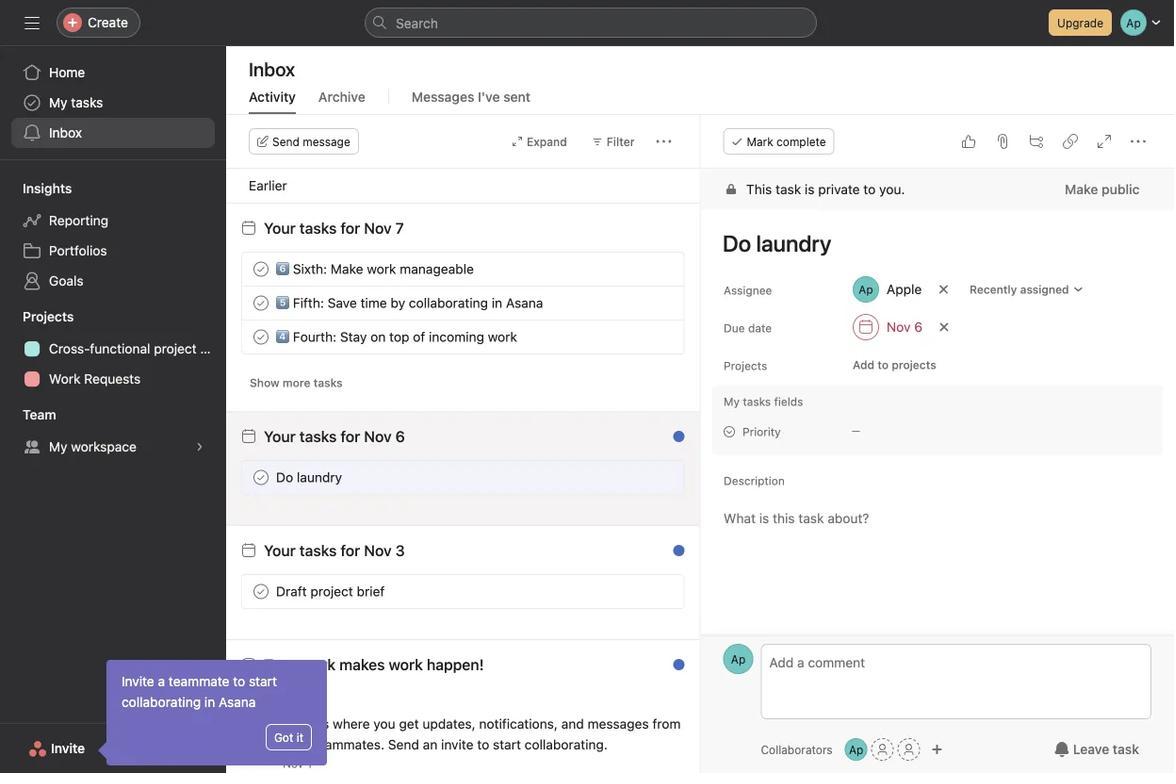 Task type: describe. For each thing, give the bounding box(es) containing it.
add to projects button
[[844, 352, 945, 378]]

your for your tasks for nov 3
[[264, 542, 296, 560]]

my for my tasks fields
[[724, 395, 740, 408]]

draft
[[276, 584, 307, 599]]

0 vertical spatial work
[[367, 261, 396, 277]]

create button
[[57, 8, 140, 38]]

0 vertical spatial ap
[[731, 652, 746, 666]]

upgrade button
[[1049, 9, 1112, 36]]

more actions image
[[657, 134, 672, 149]]

to left you.
[[863, 181, 876, 197]]

yeti
[[283, 692, 306, 707]]

of
[[413, 329, 425, 345]]

archive notification image for teamwork makes work happen!
[[664, 662, 679, 677]]

tasks inside button
[[314, 376, 343, 389]]

recently
[[970, 283, 1017, 296]]

tasks for my tasks
[[71, 95, 103, 110]]

start inside yeti inbox is where you get updates, notifications, and messages from your teammates. send an invite to start collaborating. nov 1
[[493, 737, 521, 752]]

workspace
[[71, 439, 137, 454]]

nov 6
[[887, 319, 923, 335]]

insights button
[[0, 179, 72, 198]]

to inside button
[[878, 358, 889, 371]]

nov for 7
[[364, 219, 392, 237]]

assigned
[[1020, 283, 1069, 296]]

a
[[158, 674, 165, 689]]

projects inside do laundry dialog
[[724, 359, 767, 372]]

do laundry dialog
[[701, 115, 1175, 773]]

where
[[333, 716, 370, 732]]

tasks for your tasks for nov 6
[[300, 428, 337, 445]]

archive
[[319, 89, 366, 105]]

for for 3
[[341, 542, 360, 560]]

tasks for your tasks for nov 7
[[300, 219, 337, 237]]

nov for 6
[[364, 428, 392, 445]]

teamwork makes work happen!
[[264, 656, 484, 674]]

4️⃣
[[276, 329, 289, 345]]

recently assigned
[[970, 283, 1069, 296]]

nov 6 button
[[844, 310, 931, 344]]

your tasks for nov 3
[[264, 542, 405, 560]]

portfolios link
[[11, 236, 215, 266]]

task for leave
[[1113, 741, 1140, 757]]

4️⃣ fourth: stay on top of incoming work
[[276, 329, 517, 345]]

1 horizontal spatial ap
[[849, 743, 864, 756]]

projects element
[[0, 300, 226, 398]]

tasks for your tasks for nov 3
[[300, 542, 337, 560]]

on
[[371, 329, 386, 345]]

do laundry link
[[276, 469, 342, 485]]

incoming
[[429, 329, 485, 345]]

to inside yeti inbox is where you get updates, notifications, and messages from your teammates. send an invite to start collaborating. nov 1
[[477, 737, 490, 752]]

reporting link
[[11, 206, 215, 236]]

yeti inbox is where you get updates, notifications, and messages from your teammates. send an invite to start collaborating. nov 1
[[283, 692, 685, 770]]

get
[[399, 716, 419, 732]]

send inside button
[[272, 135, 300, 148]]

invite for invite a teammate to start collaborating in asana got it
[[122, 674, 154, 689]]

add subtask image
[[1029, 134, 1045, 149]]

send message button
[[249, 128, 359, 155]]

you.
[[879, 181, 905, 197]]

for for 6
[[341, 428, 360, 445]]

your tasks for nov 3 link
[[264, 542, 405, 560]]

mark complete image for 6️⃣ sixth: make work manageable
[[250, 258, 272, 280]]

mark complete image for draft project brief
[[250, 580, 272, 603]]

—
[[852, 425, 860, 436]]

make public button
[[1053, 173, 1152, 206]]

my tasks
[[49, 95, 103, 110]]

teammates.
[[313, 737, 385, 752]]

nov inside yeti inbox is where you get updates, notifications, and messages from your teammates. send an invite to start collaborating. nov 1
[[283, 757, 304, 770]]

5️⃣ fifth: save time by collaborating in asana
[[276, 295, 543, 311]]

create
[[88, 15, 128, 30]]

activity
[[249, 89, 296, 105]]

got
[[274, 731, 293, 744]]

date
[[748, 321, 772, 335]]

home link
[[11, 58, 215, 88]]

mark complete checkbox for 5️⃣ fifth: save time by collaborating in asana
[[250, 292, 272, 314]]

happen!
[[427, 656, 484, 674]]

complete
[[777, 135, 826, 148]]

filter button
[[583, 128, 643, 155]]

6️⃣ sixth: make work manageable
[[276, 261, 474, 277]]

full screen image
[[1097, 134, 1112, 149]]

leave task
[[1074, 741, 1140, 757]]

invite for invite
[[51, 741, 85, 756]]

team
[[23, 407, 56, 422]]

in for start
[[204, 694, 215, 710]]

invite button
[[16, 732, 97, 766]]

draft project brief link
[[276, 584, 385, 599]]

upgrade
[[1058, 16, 1104, 29]]

mark complete image for 4️⃣ fourth: stay on top of incoming work
[[250, 326, 272, 348]]

due
[[724, 321, 745, 335]]

earlier
[[249, 178, 287, 193]]

collaborating.
[[525, 737, 608, 752]]

make inside button
[[1065, 181, 1098, 197]]

work requests
[[49, 371, 141, 387]]

team button
[[0, 405, 56, 424]]

sixth:
[[293, 261, 327, 277]]

portfolios
[[49, 243, 107, 258]]

0 horizontal spatial project
[[154, 341, 197, 356]]

brief
[[357, 584, 385, 599]]

got it button
[[266, 724, 312, 750]]

mark complete button
[[724, 128, 835, 155]]

— button
[[844, 418, 957, 444]]

archive notification image for your tasks for nov 3
[[664, 548, 679, 563]]

functional
[[90, 341, 150, 356]]

invite a teammate to start collaborating in asana tooltip
[[101, 660, 327, 766]]

expand
[[527, 135, 567, 148]]

you
[[374, 716, 396, 732]]

and
[[562, 716, 584, 732]]

for for 7
[[341, 219, 360, 237]]

main content containing this task is private to you.
[[701, 169, 1175, 773]]

insights element
[[0, 172, 226, 300]]

inbox link
[[11, 118, 215, 148]]

add
[[853, 358, 874, 371]]

your for your tasks for nov 6
[[264, 428, 296, 445]]

teamwork makes work happen! link
[[264, 656, 484, 674]]

0 vertical spatial inbox
[[249, 58, 295, 80]]

projects
[[892, 358, 936, 371]]

3
[[396, 542, 405, 560]]

description
[[724, 474, 785, 487]]

1 vertical spatial project
[[311, 584, 353, 599]]

7
[[396, 219, 404, 237]]

6️⃣ sixth: make work manageable link
[[276, 261, 474, 277]]

task for this
[[775, 181, 801, 197]]

to inside invite a teammate to start collaborating in asana got it
[[233, 674, 245, 689]]

collaborators
[[761, 743, 833, 756]]

5️⃣
[[276, 295, 289, 311]]

add or remove collaborators image
[[932, 744, 943, 755]]

reporting
[[49, 213, 109, 228]]



Task type: locate. For each thing, give the bounding box(es) containing it.
message
[[303, 135, 351, 148]]

tasks inside do laundry dialog
[[743, 395, 771, 408]]

manageable
[[400, 261, 474, 277]]

priority
[[742, 425, 781, 438]]

due date
[[724, 321, 772, 335]]

teammate
[[169, 674, 230, 689]]

see details, my workspace image
[[194, 441, 206, 453]]

save
[[328, 295, 357, 311]]

mark complete checkbox left draft
[[250, 580, 272, 603]]

1 vertical spatial my
[[724, 395, 740, 408]]

is inside do laundry dialog
[[805, 181, 815, 197]]

start inside invite a teammate to start collaborating in asana got it
[[249, 674, 277, 689]]

assignee
[[724, 284, 772, 297]]

2 your from the top
[[264, 428, 296, 445]]

1 archive notification image from the top
[[664, 434, 679, 449]]

1 horizontal spatial invite
[[122, 674, 154, 689]]

1 vertical spatial start
[[493, 737, 521, 752]]

your for your tasks for nov 7
[[264, 219, 296, 237]]

0 vertical spatial asana
[[506, 295, 543, 311]]

6 inside dropdown button
[[914, 319, 923, 335]]

2 mark complete image from the top
[[250, 466, 272, 489]]

0 horizontal spatial in
[[204, 694, 215, 710]]

tasks
[[71, 95, 103, 110], [300, 219, 337, 237], [314, 376, 343, 389], [743, 395, 771, 408], [300, 428, 337, 445], [300, 542, 337, 560]]

1 vertical spatial your
[[264, 428, 296, 445]]

Mark complete checkbox
[[250, 258, 272, 280], [250, 466, 272, 489], [250, 580, 272, 603]]

to
[[863, 181, 876, 197], [878, 358, 889, 371], [233, 674, 245, 689], [477, 737, 490, 752]]

0 vertical spatial my
[[49, 95, 67, 110]]

i've
[[478, 89, 500, 105]]

project left plan
[[154, 341, 197, 356]]

1 horizontal spatial collaborating
[[409, 295, 488, 311]]

by
[[391, 295, 405, 311]]

mark complete checkbox left do
[[250, 466, 272, 489]]

is left "where"
[[319, 716, 329, 732]]

teamwork
[[264, 656, 336, 674]]

mark complete checkbox for draft project brief
[[250, 580, 272, 603]]

1 mark complete image from the top
[[250, 258, 272, 280]]

start up got
[[249, 674, 277, 689]]

2 vertical spatial mark complete checkbox
[[250, 580, 272, 603]]

tasks inside global element
[[71, 95, 103, 110]]

fields
[[774, 395, 803, 408]]

0 horizontal spatial collaborating
[[122, 694, 201, 710]]

0 vertical spatial 6
[[914, 319, 923, 335]]

is for private
[[805, 181, 815, 197]]

task right "leave"
[[1113, 741, 1140, 757]]

inbox down my tasks
[[49, 125, 82, 140]]

1 vertical spatial asana
[[219, 694, 256, 710]]

3 mark complete image from the top
[[250, 580, 272, 603]]

asana for invite a teammate to start collaborating in asana got it
[[219, 694, 256, 710]]

0 vertical spatial invite
[[122, 674, 154, 689]]

2 mark complete image from the top
[[250, 326, 272, 348]]

1 vertical spatial is
[[319, 716, 329, 732]]

mark complete image left the 5️⃣ at the top
[[250, 292, 272, 314]]

work right incoming
[[488, 329, 517, 345]]

copy task link image
[[1063, 134, 1079, 149]]

my tasks fields
[[724, 395, 803, 408]]

1 horizontal spatial asana
[[506, 295, 543, 311]]

send message
[[272, 135, 351, 148]]

1 vertical spatial mark complete image
[[250, 466, 272, 489]]

task right this
[[775, 181, 801, 197]]

2 archive notification image from the top
[[664, 548, 679, 563]]

mark complete image
[[250, 292, 272, 314], [250, 326, 272, 348], [250, 580, 272, 603]]

0 vertical spatial task
[[775, 181, 801, 197]]

1 vertical spatial mark complete checkbox
[[250, 326, 272, 348]]

your tasks for nov 7 link
[[264, 219, 404, 237]]

0 vertical spatial project
[[154, 341, 197, 356]]

0 horizontal spatial start
[[249, 674, 277, 689]]

an
[[423, 737, 438, 752]]

3 your from the top
[[264, 542, 296, 560]]

show more tasks button
[[241, 370, 351, 396]]

your tasks for nov 6 link
[[264, 428, 405, 445]]

asana for 5️⃣ fifth: save time by collaborating in asana
[[506, 295, 543, 311]]

1 mark complete checkbox from the top
[[250, 258, 272, 280]]

show
[[250, 376, 280, 389]]

remove assignee image
[[938, 284, 949, 295]]

main content
[[701, 169, 1175, 773]]

mark complete image for 5️⃣ fifth: save time by collaborating in asana
[[250, 292, 272, 314]]

mark complete checkbox for 6️⃣ sixth: make work manageable
[[250, 258, 272, 280]]

mark complete image left draft
[[250, 580, 272, 603]]

1 horizontal spatial start
[[493, 737, 521, 752]]

1 vertical spatial send
[[388, 737, 419, 752]]

1 horizontal spatial 6
[[914, 319, 923, 335]]

0 vertical spatial your
[[264, 219, 296, 237]]

project left brief
[[311, 584, 353, 599]]

1 vertical spatial invite
[[51, 741, 85, 756]]

0 horizontal spatial ap
[[731, 652, 746, 666]]

fifth:
[[293, 295, 324, 311]]

asana inside invite a teammate to start collaborating in asana got it
[[219, 694, 256, 710]]

tasks right more
[[314, 376, 343, 389]]

for up laundry
[[341, 428, 360, 445]]

1 mark complete checkbox from the top
[[250, 292, 272, 314]]

teams element
[[0, 398, 226, 466]]

0 vertical spatial start
[[249, 674, 277, 689]]

to right add
[[878, 358, 889, 371]]

1 vertical spatial for
[[341, 428, 360, 445]]

mark complete image for do laundry
[[250, 466, 272, 489]]

collaborating for save
[[409, 295, 488, 311]]

1 vertical spatial mark complete checkbox
[[250, 466, 272, 489]]

0 horizontal spatial ap button
[[724, 644, 754, 674]]

archive notification image
[[664, 434, 679, 449], [664, 548, 679, 563], [664, 662, 679, 677]]

fourth:
[[293, 329, 337, 345]]

1 vertical spatial ap button
[[845, 738, 868, 761]]

my down team
[[49, 439, 67, 454]]

messages
[[412, 89, 475, 105]]

0 vertical spatial in
[[492, 295, 503, 311]]

Task Name text field
[[710, 222, 1152, 265]]

send inside yeti inbox is where you get updates, notifications, and messages from your teammates. send an invite to start collaborating. nov 1
[[388, 737, 419, 752]]

1 vertical spatial collaborating
[[122, 694, 201, 710]]

5️⃣ fifth: save time by collaborating in asana link
[[276, 295, 543, 311]]

inbox up your
[[283, 716, 316, 732]]

home
[[49, 65, 85, 80]]

from
[[653, 716, 681, 732]]

is for where
[[319, 716, 329, 732]]

archive link
[[319, 89, 366, 114]]

Mark complete checkbox
[[250, 292, 272, 314], [250, 326, 272, 348]]

ap
[[731, 652, 746, 666], [849, 743, 864, 756]]

1 vertical spatial 6
[[396, 428, 405, 445]]

my inside my workspace link
[[49, 439, 67, 454]]

0 vertical spatial collaborating
[[409, 295, 488, 311]]

invite inside button
[[51, 741, 85, 756]]

this
[[746, 181, 772, 197]]

my workspace
[[49, 439, 137, 454]]

plan
[[200, 341, 226, 356]]

in inside invite a teammate to start collaborating in asana got it
[[204, 694, 215, 710]]

2 vertical spatial inbox
[[283, 716, 316, 732]]

your tasks for nov 7
[[264, 219, 404, 237]]

make
[[1065, 181, 1098, 197], [331, 261, 363, 277]]

is inside yeti inbox is where you get updates, notifications, and messages from your teammates. send an invite to start collaborating. nov 1
[[319, 716, 329, 732]]

messages i've sent link
[[412, 89, 531, 114]]

make up save
[[331, 261, 363, 277]]

0 horizontal spatial invite
[[51, 741, 85, 756]]

mark complete
[[747, 135, 826, 148]]

is left private
[[805, 181, 815, 197]]

mark complete checkbox left the 5️⃣ at the top
[[250, 292, 272, 314]]

my down home at left top
[[49, 95, 67, 110]]

1 horizontal spatial ap button
[[845, 738, 868, 761]]

private
[[818, 181, 860, 197]]

nov for 3
[[364, 542, 392, 560]]

work
[[49, 371, 81, 387]]

mark complete checkbox left 6️⃣ on the left of the page
[[250, 258, 272, 280]]

your tasks for nov 6
[[264, 428, 405, 445]]

collaborating inside invite a teammate to start collaborating in asana got it
[[122, 694, 201, 710]]

send down get
[[388, 737, 419, 752]]

0 vertical spatial mark complete image
[[250, 292, 272, 314]]

laundry
[[297, 469, 342, 485]]

1
[[307, 757, 312, 770]]

notifications,
[[479, 716, 558, 732]]

requests
[[84, 371, 141, 387]]

cross-functional project plan link
[[11, 334, 226, 364]]

0 horizontal spatial asana
[[219, 694, 256, 710]]

start down notifications,
[[493, 737, 521, 752]]

mark complete image left 6️⃣ on the left of the page
[[250, 258, 272, 280]]

expand button
[[503, 128, 576, 155]]

0 vertical spatial projects
[[23, 309, 74, 324]]

3 mark complete checkbox from the top
[[250, 580, 272, 603]]

leave task button
[[1042, 733, 1152, 766]]

0 likes. click to like this task image
[[962, 134, 977, 149]]

my for my workspace
[[49, 439, 67, 454]]

add to projects
[[853, 358, 936, 371]]

2 vertical spatial mark complete image
[[250, 580, 272, 603]]

1 vertical spatial make
[[331, 261, 363, 277]]

send left message
[[272, 135, 300, 148]]

hide sidebar image
[[25, 15, 40, 30]]

4️⃣ fourth: stay on top of incoming work link
[[276, 329, 517, 345]]

tasks up laundry
[[300, 428, 337, 445]]

time
[[361, 295, 387, 311]]

send
[[272, 135, 300, 148], [388, 737, 419, 752]]

nov inside nov 6 dropdown button
[[887, 319, 911, 335]]

sent
[[504, 89, 531, 105]]

1 vertical spatial projects
[[724, 359, 767, 372]]

cross-
[[49, 341, 90, 356]]

0 vertical spatial is
[[805, 181, 815, 197]]

0 vertical spatial send
[[272, 135, 300, 148]]

0 horizontal spatial projects
[[23, 309, 74, 324]]

in
[[492, 295, 503, 311], [204, 694, 215, 710]]

work
[[367, 261, 396, 277], [488, 329, 517, 345], [389, 656, 423, 674]]

clear due date image
[[939, 321, 950, 333]]

global element
[[0, 46, 226, 159]]

0 vertical spatial ap button
[[724, 644, 754, 674]]

mark complete image
[[250, 258, 272, 280], [250, 466, 272, 489]]

collaborating for teammate
[[122, 694, 201, 710]]

0 vertical spatial mark complete image
[[250, 258, 272, 280]]

for up the 6️⃣ sixth: make work manageable link
[[341, 219, 360, 237]]

tasks up sixth:
[[300, 219, 337, 237]]

2 for from the top
[[341, 428, 360, 445]]

projects button
[[0, 307, 74, 326]]

inbox inside global element
[[49, 125, 82, 140]]

2 vertical spatial your
[[264, 542, 296, 560]]

to right teammate
[[233, 674, 245, 689]]

3 for from the top
[[341, 542, 360, 560]]

0 vertical spatial archive notification image
[[664, 434, 679, 449]]

for
[[341, 219, 360, 237], [341, 428, 360, 445], [341, 542, 360, 560]]

0 horizontal spatial send
[[272, 135, 300, 148]]

more
[[283, 376, 311, 389]]

1 horizontal spatial project
[[311, 584, 353, 599]]

0 vertical spatial mark complete checkbox
[[250, 292, 272, 314]]

2 vertical spatial my
[[49, 439, 67, 454]]

mark complete image left 4️⃣
[[250, 326, 272, 348]]

projects up cross-
[[23, 309, 74, 324]]

2 vertical spatial for
[[341, 542, 360, 560]]

apple button
[[844, 272, 930, 306]]

1 vertical spatial ap
[[849, 743, 864, 756]]

1 your from the top
[[264, 219, 296, 237]]

top
[[389, 329, 410, 345]]

ap button
[[724, 644, 754, 674], [845, 738, 868, 761]]

2 vertical spatial archive notification image
[[664, 662, 679, 677]]

projects inside dropdown button
[[23, 309, 74, 324]]

for up draft project brief
[[341, 542, 360, 560]]

your up draft
[[264, 542, 296, 560]]

show more tasks
[[250, 376, 343, 389]]

tasks up priority at bottom
[[743, 395, 771, 408]]

my for my tasks
[[49, 95, 67, 110]]

collaborating down a
[[122, 694, 201, 710]]

to right invite
[[477, 737, 490, 752]]

2 mark complete checkbox from the top
[[250, 466, 272, 489]]

1 vertical spatial in
[[204, 694, 215, 710]]

1 mark complete image from the top
[[250, 292, 272, 314]]

work up time
[[367, 261, 396, 277]]

1 horizontal spatial projects
[[724, 359, 767, 372]]

mark complete checkbox for 4️⃣ fourth: stay on top of incoming work
[[250, 326, 272, 348]]

mark complete checkbox left 4️⃣
[[250, 326, 272, 348]]

work requests link
[[11, 364, 215, 394]]

collaborating up incoming
[[409, 295, 488, 311]]

1 vertical spatial archive notification image
[[664, 548, 679, 563]]

tasks for my tasks fields
[[743, 395, 771, 408]]

1 vertical spatial mark complete image
[[250, 326, 272, 348]]

your
[[264, 219, 296, 237], [264, 428, 296, 445], [264, 542, 296, 560]]

invite inside invite a teammate to start collaborating in asana got it
[[122, 674, 154, 689]]

start
[[249, 674, 277, 689], [493, 737, 521, 752]]

1 horizontal spatial in
[[492, 295, 503, 311]]

0 vertical spatial mark complete checkbox
[[250, 258, 272, 280]]

inbox up activity
[[249, 58, 295, 80]]

0 horizontal spatial is
[[319, 716, 329, 732]]

projects
[[23, 309, 74, 324], [724, 359, 767, 372]]

1 vertical spatial inbox
[[49, 125, 82, 140]]

projects down the due date
[[724, 359, 767, 372]]

work right makes
[[389, 656, 423, 674]]

2 mark complete checkbox from the top
[[250, 326, 272, 348]]

makes
[[340, 656, 385, 674]]

my inside my tasks link
[[49, 95, 67, 110]]

0 vertical spatial for
[[341, 219, 360, 237]]

0 horizontal spatial make
[[331, 261, 363, 277]]

3 archive notification image from the top
[[664, 662, 679, 677]]

0 horizontal spatial task
[[775, 181, 801, 197]]

project
[[154, 341, 197, 356], [311, 584, 353, 599]]

my left fields
[[724, 395, 740, 408]]

mark complete image left do
[[250, 466, 272, 489]]

tasks down home at left top
[[71, 95, 103, 110]]

1 horizontal spatial send
[[388, 737, 419, 752]]

1 horizontal spatial is
[[805, 181, 815, 197]]

do
[[276, 469, 293, 485]]

attachments: add a file to this task, do laundry image
[[996, 134, 1011, 149]]

1 vertical spatial work
[[488, 329, 517, 345]]

invite
[[122, 674, 154, 689], [51, 741, 85, 756]]

1 horizontal spatial task
[[1113, 741, 1140, 757]]

1 for from the top
[[341, 219, 360, 237]]

tasks up the draft project brief link in the left of the page
[[300, 542, 337, 560]]

messages
[[588, 716, 649, 732]]

task inside leave task "button"
[[1113, 741, 1140, 757]]

my inside do laundry dialog
[[724, 395, 740, 408]]

inbox inside yeti inbox is where you get updates, notifications, and messages from your teammates. send an invite to start collaborating. nov 1
[[283, 716, 316, 732]]

insights
[[23, 181, 72, 196]]

your up 6️⃣ on the left of the page
[[264, 219, 296, 237]]

2 vertical spatial work
[[389, 656, 423, 674]]

make left public
[[1065, 181, 1098, 197]]

your up do
[[264, 428, 296, 445]]

1 horizontal spatial make
[[1065, 181, 1098, 197]]

more actions for this task image
[[1131, 134, 1146, 149]]

6️⃣
[[276, 261, 289, 277]]

0 vertical spatial make
[[1065, 181, 1098, 197]]

1 vertical spatial task
[[1113, 741, 1140, 757]]

mark complete checkbox for do laundry
[[250, 466, 272, 489]]

0 horizontal spatial 6
[[396, 428, 405, 445]]

your
[[283, 737, 310, 752]]

Search tasks, projects, and more text field
[[365, 8, 817, 38]]

in for by
[[492, 295, 503, 311]]



Task type: vqa. For each thing, say whether or not it's contained in the screenshot.
Search 'button'
no



